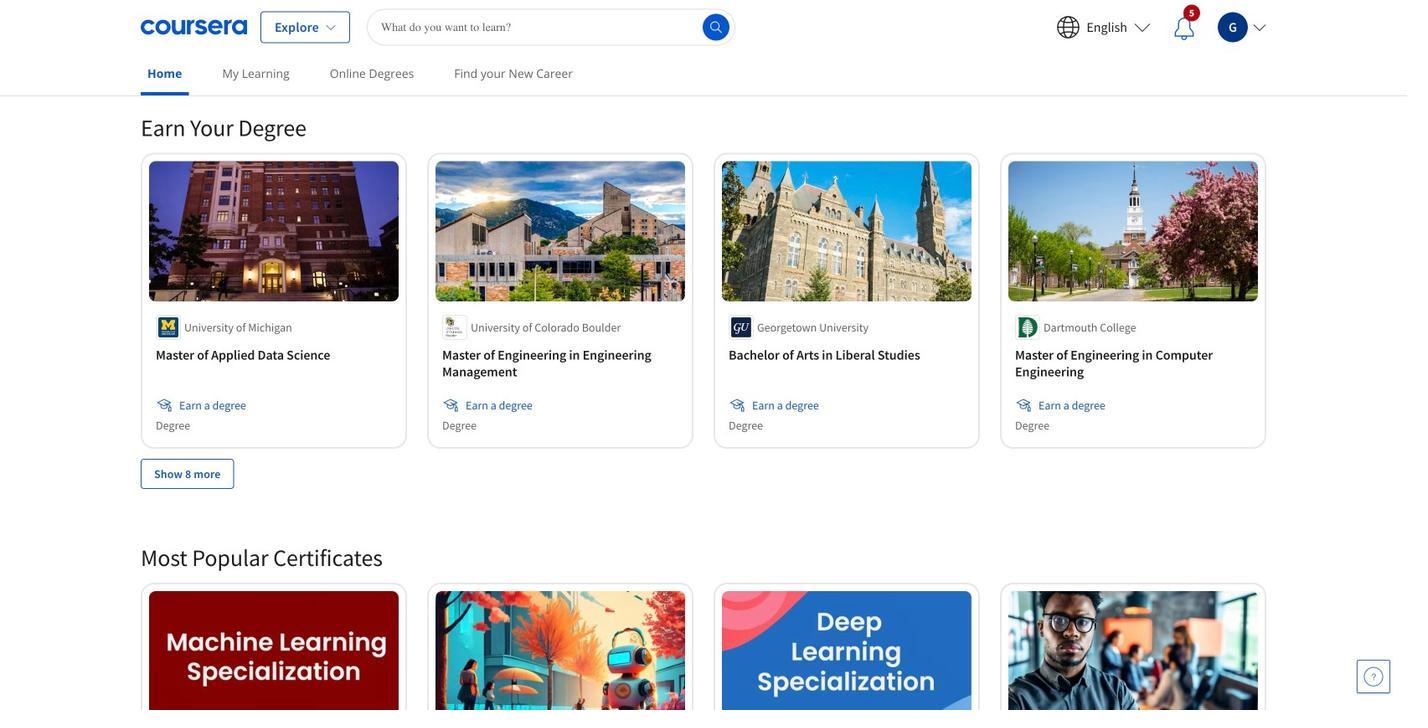 Task type: vqa. For each thing, say whether or not it's contained in the screenshot.
the 'For Governments'
no



Task type: locate. For each thing, give the bounding box(es) containing it.
None search field
[[367, 9, 735, 46]]

most popular certificates collection element
[[131, 516, 1277, 710]]

coursera image
[[141, 14, 247, 41]]

What do you want to learn? text field
[[367, 9, 735, 46]]



Task type: describe. For each thing, give the bounding box(es) containing it.
help center image
[[1364, 667, 1384, 687]]

earn your degree collection element
[[131, 86, 1277, 516]]



